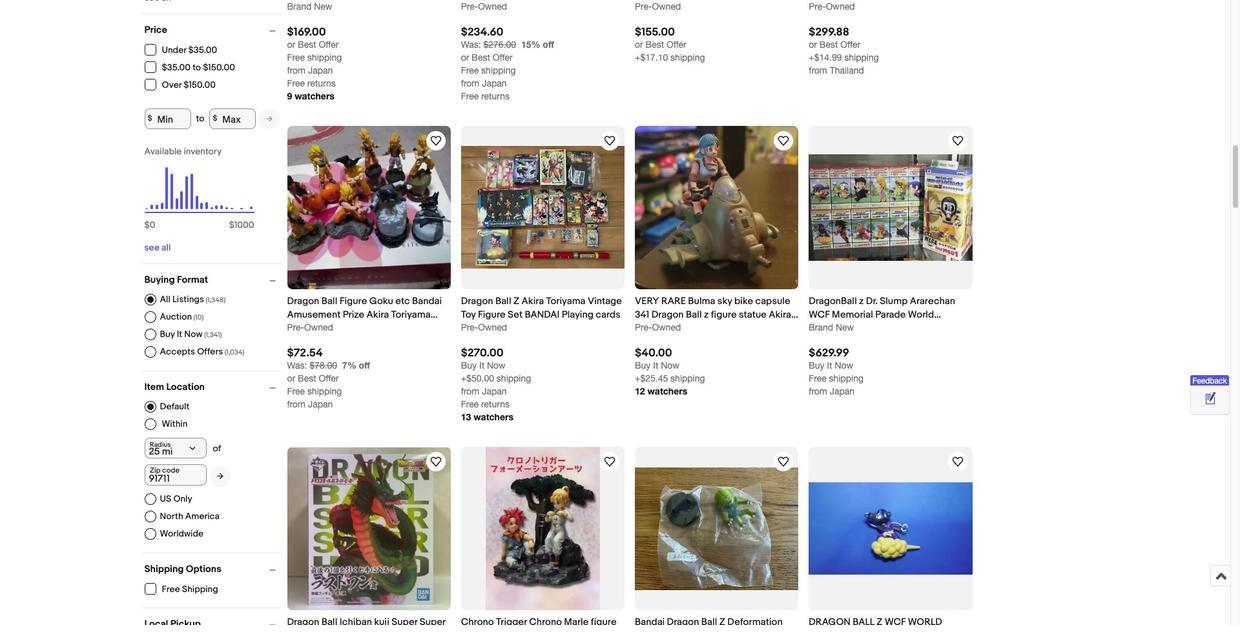 Task type: vqa. For each thing, say whether or not it's contained in the screenshot.
Offer inside "$155.00 or Best Offer +$17.10 shipping"
yes



Task type: describe. For each thing, give the bounding box(es) containing it.
best inside $72.54 was: $78.00 7% off or best offer free shipping from japan
[[298, 374, 316, 384]]

figure inside dragon ball  z akira toriyama vintage toy figure set  bandai playing cards pre-owned
[[478, 309, 506, 321]]

offer for $169.00
[[319, 39, 339, 50]]

$ up inventory
[[213, 114, 217, 123]]

format
[[177, 274, 208, 286]]

thailand
[[830, 65, 864, 75]]

bandai dragon ball z deformation mini figure saibaman image
[[635, 468, 799, 590]]

watchers inside $40.00 buy it now +$25.45 shipping 12 watchers
[[648, 386, 687, 397]]

0 horizontal spatial brand new
[[287, 1, 332, 11]]

rare
[[661, 295, 686, 308]]

+$14.99
[[809, 52, 842, 63]]

$169.00
[[287, 26, 326, 39]]

figure inside dragon ball figure goku etc bandai amusement prize akira toriyama anime lot
[[340, 295, 367, 308]]

or inside $234.60 was: $276.00 15% off or best offer free shipping from japan free returns
[[461, 52, 469, 63]]

9
[[287, 90, 292, 101]]

bandai
[[412, 295, 442, 308]]

only
[[173, 493, 192, 504]]

$299.88 or best offer +$14.99 shipping from thailand
[[809, 26, 879, 75]]

1 vertical spatial to
[[196, 113, 204, 124]]

worldwide link
[[144, 528, 203, 540]]

buying format
[[144, 274, 208, 286]]

returns for $169.00
[[307, 78, 336, 88]]

$155.00 or best offer +$17.10 shipping
[[635, 26, 705, 63]]

bike
[[734, 295, 753, 308]]

anime
[[287, 322, 315, 335]]

pre- up $299.88
[[809, 1, 826, 11]]

under
[[162, 45, 186, 56]]

$35.00 to $150.00 link
[[144, 61, 236, 73]]

amusement
[[287, 309, 341, 321]]

$270.00
[[461, 347, 504, 360]]

pre-owned down 341
[[635, 322, 681, 333]]

sky
[[718, 295, 732, 308]]

$234.60 was: $276.00 15% off or best offer free shipping from japan free returns
[[461, 26, 554, 101]]

watch dragon ball ichiban kuji super super hero shenron prize lo new figure japan image
[[428, 454, 444, 470]]

owned inside dragon ball  z akira toriyama vintage toy figure set  bandai playing cards pre-owned
[[478, 322, 507, 333]]

dragon ball figure goku etc bandai amusement prize akira toriyama anime lot
[[287, 295, 442, 335]]

0 vertical spatial $150.00
[[203, 62, 235, 73]]

worldwide
[[160, 528, 203, 539]]

dragon ball figure goku etc bandai amusement prize akira toriyama anime lot heading
[[287, 295, 442, 335]]

graph of available inventory between $0 and $1000+ image
[[144, 146, 254, 237]]

japan inside $72.54 was: $78.00 7% off or best offer free shipping from japan
[[308, 399, 333, 410]]

was: for $72.54
[[287, 361, 307, 371]]

offer for $155.00
[[667, 39, 687, 50]]

vintage
[[588, 295, 622, 308]]

0 vertical spatial $35.00
[[188, 45, 217, 56]]

buy for $40.00
[[635, 361, 651, 371]]

all
[[160, 294, 171, 305]]

set
[[508, 309, 523, 321]]

shipping for $155.00
[[671, 52, 705, 63]]

default link
[[144, 401, 189, 412]]

dragonball z dr. slump ararechan wcf memorial parade world collectible toriyama
[[809, 295, 955, 335]]

dr.
[[866, 295, 878, 308]]

from inside $72.54 was: $78.00 7% off or best offer free shipping from japan
[[287, 399, 306, 410]]

$72.54
[[287, 347, 323, 360]]

$299.88
[[809, 26, 850, 39]]

us
[[160, 493, 171, 504]]

$234.60
[[461, 26, 504, 39]]

$35.00 to $150.00
[[162, 62, 235, 73]]

now for $270.00
[[487, 361, 506, 371]]

0 vertical spatial to
[[193, 62, 201, 73]]

returns inside $234.60 was: $276.00 15% off or best offer free shipping from japan free returns
[[481, 91, 510, 101]]

free shipping
[[162, 584, 218, 595]]

dragon for toy
[[461, 295, 493, 308]]

options
[[186, 563, 221, 575]]

prize
[[343, 309, 364, 321]]

offers
[[197, 346, 223, 357]]

shipping options button
[[144, 563, 281, 575]]

dragon ball figure goku etc bandai amusement prize akira toriyama anime lot link
[[287, 295, 451, 335]]

owned up "$155.00" at the top
[[652, 1, 681, 11]]

akira inside "very rare bulma sky bike capsule 341 dragon ball z figure statue akira toriyama"
[[769, 309, 791, 321]]

akira inside dragon ball  z akira toriyama vintage toy figure set  bandai playing cards pre-owned
[[522, 295, 544, 308]]

over $150.00
[[162, 79, 216, 90]]

from inside $234.60 was: $276.00 15% off or best offer free shipping from japan free returns
[[461, 78, 480, 88]]

off for $72.54
[[359, 360, 370, 371]]

very
[[635, 295, 659, 308]]

location
[[166, 381, 205, 393]]

dragon ball  z akira toriyama vintage toy figure set  bandai playing cards image
[[461, 146, 625, 269]]

dragon ball  z akira toriyama vintage toy figure set  bandai playing cards heading
[[461, 295, 622, 321]]

or for $155.00
[[635, 39, 643, 50]]

capsule
[[756, 295, 790, 308]]

best for $155.00
[[646, 39, 664, 50]]

offer inside $234.60 was: $276.00 15% off or best offer free shipping from japan free returns
[[493, 52, 513, 63]]

dragonball z dr. slump ararechan wcf memorial parade world collectible toriyama heading
[[809, 295, 955, 335]]

shipping for $299.88
[[845, 52, 879, 63]]

best for $299.88
[[820, 39, 838, 50]]

bulma
[[688, 295, 715, 308]]

item location button
[[144, 381, 281, 393]]

 (1,034) Items text field
[[223, 348, 244, 356]]

13
[[461, 412, 471, 423]]

it for $629.99
[[827, 361, 832, 371]]

toriyama inside dragon ball  z akira toriyama vintage toy figure set  bandai playing cards pre-owned
[[546, 295, 586, 308]]

japan for $629.99
[[830, 386, 855, 397]]

heading for dragon ball z wcf world collectable figure toriyama bot without plastic base image at the right bottom of page
[[809, 617, 966, 625]]

america
[[185, 511, 220, 522]]

1 vertical spatial brand
[[809, 322, 833, 333]]

$169.00 or best offer free shipping from japan free returns 9 watchers
[[287, 26, 342, 101]]

 (10) Items text field
[[192, 313, 204, 321]]

owned down rare at the top right of page
[[652, 322, 681, 333]]

$ up the buying format dropdown button
[[229, 219, 234, 230]]

cards
[[596, 309, 621, 321]]

7%
[[342, 360, 356, 371]]

see all
[[144, 242, 171, 253]]

heading for chrono trigger chrono marle figure toriyama square-enix formation arts image
[[461, 617, 620, 625]]

north america link
[[144, 511, 220, 522]]

all
[[162, 242, 171, 253]]

dragon ball  z akira toriyama vintage toy figure set  bandai playing cards pre-owned
[[461, 295, 622, 333]]

very rare bulma sky bike capsule 341 dragon ball z figure statue akira toriyama link
[[635, 295, 799, 335]]

0 vertical spatial new
[[314, 1, 332, 11]]

of
[[213, 443, 221, 454]]

see all button
[[144, 242, 171, 253]]

best for $169.00
[[298, 39, 316, 50]]

none text field containing was:
[[287, 361, 337, 371]]

north
[[160, 511, 183, 522]]

z
[[514, 295, 520, 308]]

Maximum Value in $ text field
[[210, 108, 256, 129]]

available
[[144, 146, 182, 157]]

ball for z
[[495, 295, 511, 308]]

free inside $72.54 was: $78.00 7% off or best offer free shipping from japan
[[287, 386, 305, 397]]

auction
[[160, 311, 192, 322]]

1000
[[234, 219, 254, 230]]

off for $234.60
[[543, 39, 554, 50]]

watch very rare bulma sky bike capsule 341 dragon ball z figure statue akira toriyama image
[[776, 133, 792, 148]]

pre- down 341
[[635, 322, 652, 333]]

it for $270.00
[[479, 361, 485, 371]]

from for $629.99
[[809, 386, 827, 397]]

dragonball
[[809, 295, 857, 308]]

watch dragonball z dr. slump ararechan wcf memorial parade world collectible toriyama image
[[950, 133, 965, 148]]

accepts offers (1,034)
[[160, 346, 244, 357]]

watchers for $169.00
[[295, 90, 335, 101]]

0 vertical spatial shipping
[[144, 563, 184, 575]]

(1,348)
[[206, 296, 226, 304]]

$629.99
[[809, 347, 849, 360]]

etc
[[396, 295, 410, 308]]

 (1,341) Items text field
[[203, 330, 222, 339]]

+$50.00
[[461, 374, 494, 384]]

dragon inside "very rare bulma sky bike capsule 341 dragon ball z figure statue akira toriyama"
[[652, 309, 684, 321]]

world
[[908, 309, 934, 321]]

1 vertical spatial $150.00
[[184, 79, 216, 90]]

$ 1000
[[229, 219, 254, 230]]

pre- up "$155.00" at the top
[[635, 1, 652, 11]]

pre-owned down amusement
[[287, 322, 333, 333]]

offer for $299.88
[[841, 39, 861, 50]]

parade
[[875, 309, 906, 321]]

feedback
[[1193, 376, 1227, 386]]

dragonball z dr. slump ararechan wcf memorial parade world collectible toriyama link
[[809, 295, 973, 335]]

1 vertical spatial brand new
[[809, 322, 854, 333]]

watchers for $270.00
[[474, 412, 514, 423]]

watch bandai dragon ball z deformation mini figure saibaman image
[[776, 454, 792, 470]]

was: for $234.60
[[461, 39, 481, 50]]



Task type: locate. For each thing, give the bounding box(es) containing it.
was: down $234.60
[[461, 39, 481, 50]]

inventory
[[184, 146, 222, 157]]

+$17.10
[[635, 52, 668, 63]]

0 horizontal spatial was:
[[287, 361, 307, 371]]

auction (10)
[[160, 311, 204, 322]]

pre-owned up $234.60
[[461, 1, 507, 11]]

playing
[[562, 309, 594, 321]]

2 vertical spatial toriyama
[[635, 322, 674, 335]]

pre- down the toy
[[461, 322, 478, 333]]

0 horizontal spatial z
[[704, 309, 709, 321]]

ball left z
[[495, 295, 511, 308]]

pre- inside dragon ball  z akira toriyama vintage toy figure set  bandai playing cards pre-owned
[[461, 322, 478, 333]]

ball inside dragon ball  z akira toriyama vintage toy figure set  bandai playing cards pre-owned
[[495, 295, 511, 308]]

was: inside $72.54 was: $78.00 7% off or best offer free shipping from japan
[[287, 361, 307, 371]]

1 horizontal spatial akira
[[522, 295, 544, 308]]

$35.00 up $35.00 to $150.00
[[188, 45, 217, 56]]

+$25.45
[[635, 374, 668, 384]]

1 vertical spatial $35.00
[[162, 62, 191, 73]]

toriyama
[[546, 295, 586, 308], [391, 309, 431, 321], [635, 322, 674, 335]]

it inside $629.99 buy it now free shipping from japan
[[827, 361, 832, 371]]

shipping for $40.00
[[671, 374, 705, 384]]

dragon ball ichiban kuji super super hero shenron prize lo new figure japan image
[[287, 448, 451, 610]]

shipping inside $155.00 or best offer +$17.10 shipping
[[671, 52, 705, 63]]

0 vertical spatial brand
[[287, 1, 312, 11]]

it for $40.00
[[653, 361, 658, 371]]

offer down $169.00 on the left
[[319, 39, 339, 50]]

japan inside $270.00 buy it now +$50.00 shipping from japan free returns 13 watchers
[[482, 386, 507, 397]]

shipping down options
[[182, 584, 218, 595]]

it down $270.00 on the bottom of page
[[479, 361, 485, 371]]

offer inside $155.00 or best offer +$17.10 shipping
[[667, 39, 687, 50]]

watchers inside $169.00 or best offer free shipping from japan free returns 9 watchers
[[295, 90, 335, 101]]

over
[[162, 79, 182, 90]]

over $150.00 link
[[144, 78, 216, 90]]

1 vertical spatial new
[[836, 322, 854, 333]]

north america
[[160, 511, 220, 522]]

it
[[177, 329, 182, 339], [479, 361, 485, 371], [653, 361, 658, 371], [827, 361, 832, 371]]

brand down wcf
[[809, 322, 833, 333]]

it inside $270.00 buy it now +$50.00 shipping from japan free returns 13 watchers
[[479, 361, 485, 371]]

None text field
[[287, 361, 337, 371]]

z inside "very rare bulma sky bike capsule 341 dragon ball z figure statue akira toriyama"
[[704, 309, 709, 321]]

now down the $629.99
[[835, 361, 854, 371]]

$629.99 buy it now free shipping from japan
[[809, 347, 864, 397]]

pre-owned up "$155.00" at the top
[[635, 1, 681, 11]]

off right 7%
[[359, 360, 370, 371]]

returns
[[307, 78, 336, 88], [481, 91, 510, 101], [481, 399, 510, 410]]

(10)
[[193, 313, 204, 321]]

shipping inside $270.00 buy it now +$50.00 shipping from japan free returns 13 watchers
[[497, 374, 531, 384]]

0 horizontal spatial new
[[314, 1, 332, 11]]

2 horizontal spatial dragon
[[652, 309, 684, 321]]

memorial
[[832, 309, 873, 321]]

1 horizontal spatial new
[[836, 322, 854, 333]]

japan inside $169.00 or best offer free shipping from japan free returns 9 watchers
[[308, 65, 333, 75]]

accepts
[[160, 346, 195, 357]]

$ up available
[[148, 114, 152, 123]]

$150.00 down $35.00 to $150.00
[[184, 79, 216, 90]]

1 vertical spatial watchers
[[648, 386, 687, 397]]

toriyama inside "very rare bulma sky bike capsule 341 dragon ball z figure statue akira toriyama"
[[635, 322, 674, 335]]

shipping right the +$50.00
[[497, 374, 531, 384]]

0 vertical spatial returns
[[307, 78, 336, 88]]

shipping
[[307, 52, 342, 63], [671, 52, 705, 63], [845, 52, 879, 63], [481, 65, 516, 75], [497, 374, 531, 384], [671, 374, 705, 384], [829, 374, 864, 384], [307, 386, 342, 397]]

toriyama inside dragon ball figure goku etc bandai amusement prize akira toriyama anime lot
[[391, 309, 431, 321]]

japan down $276.00
[[482, 78, 507, 88]]

now inside $270.00 buy it now +$50.00 shipping from japan free returns 13 watchers
[[487, 361, 506, 371]]

from inside $299.88 or best offer +$14.99 shipping from thailand
[[809, 65, 827, 75]]

1 horizontal spatial toriyama
[[546, 295, 586, 308]]

from down $234.60
[[461, 78, 480, 88]]

japan down the $629.99
[[830, 386, 855, 397]]

it up the 'accepts'
[[177, 329, 182, 339]]

now for $629.99
[[835, 361, 854, 371]]

japan inside $629.99 buy it now free shipping from japan
[[830, 386, 855, 397]]

dragon inside dragon ball  z akira toriyama vintage toy figure set  bandai playing cards pre-owned
[[461, 295, 493, 308]]

shipping right +$25.45
[[671, 374, 705, 384]]

new down memorial
[[836, 322, 854, 333]]

toriyama down etc
[[391, 309, 431, 321]]

1 vertical spatial z
[[704, 309, 709, 321]]

0 vertical spatial brand new
[[287, 1, 332, 11]]

1 horizontal spatial was:
[[461, 39, 481, 50]]

japan for $169.00
[[308, 65, 333, 75]]

pre-owned for $155.00
[[635, 1, 681, 11]]

pre-
[[461, 1, 478, 11], [635, 1, 652, 11], [809, 1, 826, 11], [287, 322, 304, 333], [461, 322, 478, 333], [635, 322, 652, 333]]

from for $270.00
[[461, 386, 480, 397]]

shipping inside $629.99 buy it now free shipping from japan
[[829, 374, 864, 384]]

best down "$155.00" at the top
[[646, 39, 664, 50]]

off
[[543, 39, 554, 50], [359, 360, 370, 371]]

heading
[[287, 617, 446, 625], [461, 617, 620, 625], [635, 617, 783, 625], [809, 617, 966, 625]]

from down the $629.99
[[809, 386, 827, 397]]

shipping
[[144, 563, 184, 575], [182, 584, 218, 595]]

off right 15%
[[543, 39, 554, 50]]

or up +$14.99
[[809, 39, 817, 50]]

1 horizontal spatial brand new
[[809, 322, 854, 333]]

1 vertical spatial figure
[[478, 309, 506, 321]]

ball inside dragon ball figure goku etc bandai amusement prize akira toriyama anime lot
[[321, 295, 337, 308]]

1 horizontal spatial z
[[859, 295, 864, 308]]

buying format button
[[144, 274, 281, 286]]

best down $169.00 on the left
[[298, 39, 316, 50]]

1 vertical spatial toriyama
[[391, 309, 431, 321]]

us only link
[[144, 493, 192, 505]]

very rare bulma sky bike capsule 341 dragon ball z figure statue akira toriyama image
[[635, 126, 799, 289]]

under $35.00 link
[[144, 44, 218, 56]]

or inside $155.00 or best offer +$17.10 shipping
[[635, 39, 643, 50]]

shipping inside $40.00 buy it now +$25.45 shipping 12 watchers
[[671, 374, 705, 384]]

2 horizontal spatial toriyama
[[635, 322, 674, 335]]

1 vertical spatial off
[[359, 360, 370, 371]]

watchers down +$25.45
[[648, 386, 687, 397]]

2 horizontal spatial watchers
[[648, 386, 687, 397]]

3 heading from the left
[[635, 617, 783, 625]]

returns inside $270.00 buy it now +$50.00 shipping from japan free returns 13 watchers
[[481, 399, 510, 410]]

best inside $155.00 or best offer +$17.10 shipping
[[646, 39, 664, 50]]

or down $234.60
[[461, 52, 469, 63]]

0 vertical spatial watchers
[[295, 90, 335, 101]]

buy for $270.00
[[461, 361, 477, 371]]

or inside $72.54 was: $78.00 7% off or best offer free shipping from japan
[[287, 374, 295, 384]]

watchers inside $270.00 buy it now +$50.00 shipping from japan free returns 13 watchers
[[474, 412, 514, 423]]

now down $270.00 on the bottom of page
[[487, 361, 506, 371]]

best
[[298, 39, 316, 50], [646, 39, 664, 50], [820, 39, 838, 50], [472, 52, 490, 63], [298, 374, 316, 384]]

buy up the +$50.00
[[461, 361, 477, 371]]

watch dragon ball z wcf world collectable figure toriyama bot without plastic base image
[[950, 454, 965, 470]]

from inside $629.99 buy it now free shipping from japan
[[809, 386, 827, 397]]

dragon ball figure goku etc bandai amusement prize akira toriyama anime lot image
[[287, 126, 451, 289]]

goku
[[369, 295, 393, 308]]

watch chrono trigger chrono marle figure toriyama square-enix formation arts image
[[602, 454, 618, 470]]

0 vertical spatial off
[[543, 39, 554, 50]]

15%
[[521, 39, 540, 50]]

shipping up thailand
[[845, 52, 879, 63]]

from inside $169.00 or best offer free shipping from japan free returns 9 watchers
[[287, 65, 306, 75]]

owned up $234.60
[[478, 1, 507, 11]]

$150.00
[[203, 62, 235, 73], [184, 79, 216, 90]]

pre-owned for $299.88
[[809, 1, 855, 11]]

$ 0
[[144, 219, 155, 230]]

1 vertical spatial returns
[[481, 91, 510, 101]]

None text field
[[461, 39, 516, 50], [144, 464, 206, 485], [461, 39, 516, 50], [144, 464, 206, 485]]

was: inside $234.60 was: $276.00 15% off or best offer free shipping from japan free returns
[[461, 39, 481, 50]]

offer inside $299.88 or best offer +$14.99 shipping from thailand
[[841, 39, 861, 50]]

0 horizontal spatial watchers
[[295, 90, 335, 101]]

shipping down $78.00
[[307, 386, 342, 397]]

now down (10) items text field on the left bottom
[[184, 329, 203, 339]]

$40.00 buy it now +$25.45 shipping 12 watchers
[[635, 347, 705, 397]]

collectible
[[809, 322, 858, 335]]

0 vertical spatial z
[[859, 295, 864, 308]]

from down +$14.99
[[809, 65, 827, 75]]

returns for $270.00
[[481, 399, 510, 410]]

buy inside $40.00 buy it now +$25.45 shipping 12 watchers
[[635, 361, 651, 371]]

0 vertical spatial was:
[[461, 39, 481, 50]]

pre- up $234.60
[[461, 1, 478, 11]]

or down $72.54
[[287, 374, 295, 384]]

z down bulma
[[704, 309, 709, 321]]

owned up $299.88
[[826, 1, 855, 11]]

ball up amusement
[[321, 295, 337, 308]]

shipping up free shipping link
[[144, 563, 184, 575]]

shipping right +$17.10
[[671, 52, 705, 63]]

now down "$40.00"
[[661, 361, 680, 371]]

japan
[[308, 65, 333, 75], [482, 78, 507, 88], [482, 386, 507, 397], [830, 386, 855, 397], [308, 399, 333, 410]]

brand new up $169.00 on the left
[[287, 1, 332, 11]]

figure up prize
[[340, 295, 367, 308]]

or for $169.00
[[287, 39, 295, 50]]

bandai
[[525, 309, 560, 321]]

2 heading from the left
[[461, 617, 620, 625]]

japan down $78.00
[[308, 399, 333, 410]]

$150.00 down under $35.00
[[203, 62, 235, 73]]

ball for figure
[[321, 295, 337, 308]]

free inside $629.99 buy it now free shipping from japan
[[809, 374, 827, 384]]

statue
[[739, 309, 767, 321]]

returns down the +$50.00
[[481, 399, 510, 410]]

buy down auction
[[160, 329, 175, 339]]

new
[[314, 1, 332, 11], [836, 322, 854, 333]]

best inside $299.88 or best offer +$14.99 shipping from thailand
[[820, 39, 838, 50]]

watch dragon ball figure goku etc bandai amusement prize akira toriyama anime lot image
[[428, 133, 444, 148]]

lot
[[318, 322, 331, 335]]

best inside $234.60 was: $276.00 15% off or best offer free shipping from japan free returns
[[472, 52, 490, 63]]

offer
[[319, 39, 339, 50], [667, 39, 687, 50], [841, 39, 861, 50], [493, 52, 513, 63], [319, 374, 339, 384]]

heading for bandai dragon ball z deformation mini figure saibaman image
[[635, 617, 783, 625]]

shipping inside $299.88 or best offer +$14.99 shipping from thailand
[[845, 52, 879, 63]]

brand
[[287, 1, 312, 11], [809, 322, 833, 333]]

was: down $72.54
[[287, 361, 307, 371]]

shipping down the $629.99
[[829, 374, 864, 384]]

1 horizontal spatial off
[[543, 39, 554, 50]]

toy
[[461, 309, 476, 321]]

now for $40.00
[[661, 361, 680, 371]]

4 heading from the left
[[809, 617, 966, 625]]

dragonball z dr. slump ararechan wcf memorial parade world collectible toriyama image
[[809, 154, 973, 261]]

0 horizontal spatial akira
[[367, 309, 389, 321]]

shipping options
[[144, 563, 221, 575]]

dragon ball z wcf world collectable figure toriyama bot without plastic base image
[[809, 483, 973, 575]]

off inside $234.60 was: $276.00 15% off or best offer free shipping from japan free returns
[[543, 39, 554, 50]]

shipping for $629.99
[[829, 374, 864, 384]]

from down $72.54
[[287, 399, 306, 410]]

pre- down amusement
[[287, 322, 304, 333]]

 (1,348) Items text field
[[204, 296, 226, 304]]

ball down bulma
[[686, 309, 702, 321]]

japan inside $234.60 was: $276.00 15% off or best offer free shipping from japan free returns
[[482, 78, 507, 88]]

shipping down $276.00
[[481, 65, 516, 75]]

chrono trigger chrono marle figure toriyama square-enix formation arts image
[[486, 447, 600, 611]]

2 horizontal spatial ball
[[686, 309, 702, 321]]

0
[[150, 219, 155, 230]]

dragon for amusement
[[287, 295, 319, 308]]

$35.00 up over $150.00 link
[[162, 62, 191, 73]]

ball
[[321, 295, 337, 308], [495, 295, 511, 308], [686, 309, 702, 321]]

0 vertical spatial figure
[[340, 295, 367, 308]]

shipping inside $234.60 was: $276.00 15% off or best offer free shipping from japan free returns
[[481, 65, 516, 75]]

buy inside $629.99 buy it now free shipping from japan
[[809, 361, 825, 371]]

dragon
[[287, 295, 319, 308], [461, 295, 493, 308], [652, 309, 684, 321]]

offer down $276.00
[[493, 52, 513, 63]]

offer down $299.88
[[841, 39, 861, 50]]

shipping inside $169.00 or best offer free shipping from japan free returns 9 watchers
[[307, 52, 342, 63]]

z inside dragonball z dr. slump ararechan wcf memorial parade world collectible toriyama
[[859, 295, 864, 308]]

from for $299.88
[[809, 65, 827, 75]]

or down $169.00 on the left
[[287, 39, 295, 50]]

figure
[[340, 295, 367, 308], [478, 309, 506, 321]]

shipping down $169.00 on the left
[[307, 52, 342, 63]]

all listings (1,348)
[[160, 294, 226, 305]]

offer down "$155.00" at the top
[[667, 39, 687, 50]]

from inside $270.00 buy it now +$50.00 shipping from japan free returns 13 watchers
[[461, 386, 480, 397]]

$155.00
[[635, 26, 675, 39]]

watchers right 13
[[474, 412, 514, 423]]

toriyama down 341
[[635, 322, 674, 335]]

shipping inside $72.54 was: $78.00 7% off or best offer free shipping from japan
[[307, 386, 342, 397]]

(1,034)
[[225, 348, 244, 356]]

akira down the capsule
[[769, 309, 791, 321]]

buy inside $270.00 buy it now +$50.00 shipping from japan free returns 13 watchers
[[461, 361, 477, 371]]

available inventory
[[144, 146, 222, 157]]

0 horizontal spatial figure
[[340, 295, 367, 308]]

1 vertical spatial shipping
[[182, 584, 218, 595]]

price button
[[144, 24, 281, 36]]

1 vertical spatial was:
[[287, 361, 307, 371]]

returns down $169.00 on the left
[[307, 78, 336, 88]]

z
[[859, 295, 864, 308], [704, 309, 709, 321]]

0 horizontal spatial dragon
[[287, 295, 319, 308]]

1 horizontal spatial figure
[[478, 309, 506, 321]]

0 horizontal spatial ball
[[321, 295, 337, 308]]

akira down goku
[[367, 309, 389, 321]]

owned up $270.00 on the bottom of page
[[478, 322, 507, 333]]

2 vertical spatial returns
[[481, 399, 510, 410]]

off inside $72.54 was: $78.00 7% off or best offer free shipping from japan
[[359, 360, 370, 371]]

1 horizontal spatial watchers
[[474, 412, 514, 423]]

it down "$40.00"
[[653, 361, 658, 371]]

341
[[635, 309, 650, 321]]

to left maximum value in $ text field
[[196, 113, 204, 124]]

1 heading from the left
[[287, 617, 446, 625]]

very rare bulma sky bike capsule 341 dragon ball z figure statue akira toriyama heading
[[635, 295, 798, 335]]

listings
[[173, 294, 204, 305]]

buy it now (1,341)
[[160, 329, 222, 339]]

default
[[160, 401, 189, 412]]

buying
[[144, 274, 175, 286]]

best down $276.00
[[472, 52, 490, 63]]

from for $169.00
[[287, 65, 306, 75]]

dragon ball  z akira toriyama vintage toy figure set  bandai playing cards link
[[461, 295, 625, 322]]

us only
[[160, 493, 192, 504]]

or inside $169.00 or best offer free shipping from japan free returns 9 watchers
[[287, 39, 295, 50]]

1 horizontal spatial brand
[[809, 322, 833, 333]]

owned down amusement
[[304, 322, 333, 333]]

returns inside $169.00 or best offer free shipping from japan free returns 9 watchers
[[307, 78, 336, 88]]

item location
[[144, 381, 205, 393]]

ball inside "very rare bulma sky bike capsule 341 dragon ball z figure statue akira toriyama"
[[686, 309, 702, 321]]

0 horizontal spatial brand
[[287, 1, 312, 11]]

akira right z
[[522, 295, 544, 308]]

best down $78.00
[[298, 374, 316, 384]]

slump
[[880, 295, 908, 308]]

best inside $169.00 or best offer free shipping from japan free returns 9 watchers
[[298, 39, 316, 50]]

from up 9
[[287, 65, 306, 75]]

1 horizontal spatial ball
[[495, 295, 511, 308]]

z left dr.
[[859, 295, 864, 308]]

or for $299.88
[[809, 39, 817, 50]]

apply within filter image
[[217, 472, 223, 481]]

2 horizontal spatial akira
[[769, 309, 791, 321]]

dragon inside dragon ball figure goku etc bandai amusement prize akira toriyama anime lot
[[287, 295, 319, 308]]

toriyama up playing
[[546, 295, 586, 308]]

brand new down wcf
[[809, 322, 854, 333]]

or up +$17.10
[[635, 39, 643, 50]]

japan for $270.00
[[482, 386, 507, 397]]

watchers right 9
[[295, 90, 335, 101]]

$40.00
[[635, 347, 672, 360]]

dragon up amusement
[[287, 295, 319, 308]]

buy for $629.99
[[809, 361, 825, 371]]

Minimum Value in $ text field
[[144, 108, 191, 129]]

japan down the +$50.00
[[482, 386, 507, 397]]

japan down $169.00 on the left
[[308, 65, 333, 75]]

free inside $270.00 buy it now +$50.00 shipping from japan free returns 13 watchers
[[461, 399, 479, 410]]

pre-owned up $299.88
[[809, 1, 855, 11]]

$78.00
[[310, 361, 337, 371]]

$ up see
[[144, 219, 150, 230]]

shipping for $169.00
[[307, 52, 342, 63]]

buy up +$25.45
[[635, 361, 651, 371]]

brand up $169.00 on the left
[[287, 1, 312, 11]]

offer inside $72.54 was: $78.00 7% off or best offer free shipping from japan
[[319, 374, 339, 384]]

watch dragon ball  z akira toriyama vintage toy figure set  bandai playing cards image
[[602, 133, 618, 148]]

now inside $629.99 buy it now free shipping from japan
[[835, 361, 854, 371]]

offer down $78.00
[[319, 374, 339, 384]]

dragon down rare at the top right of page
[[652, 309, 684, 321]]

$72.54 was: $78.00 7% off or best offer free shipping from japan
[[287, 347, 370, 410]]

akira inside dragon ball figure goku etc bandai amusement prize akira toriyama anime lot
[[367, 309, 389, 321]]

heading for dragon ball ichiban kuji super super hero shenron prize lo new figure japan image
[[287, 617, 446, 625]]

very rare bulma sky bike capsule 341 dragon ball z figure statue akira toriyama
[[635, 295, 791, 335]]

returns down $276.00
[[481, 91, 510, 101]]

it down the $629.99
[[827, 361, 832, 371]]

now
[[184, 329, 203, 339], [487, 361, 506, 371], [661, 361, 680, 371], [835, 361, 854, 371]]

or inside $299.88 or best offer +$14.99 shipping from thailand
[[809, 39, 817, 50]]

it inside $40.00 buy it now +$25.45 shipping 12 watchers
[[653, 361, 658, 371]]

2 vertical spatial watchers
[[474, 412, 514, 423]]

offer inside $169.00 or best offer free shipping from japan free returns 9 watchers
[[319, 39, 339, 50]]

0 horizontal spatial off
[[359, 360, 370, 371]]

0 horizontal spatial toriyama
[[391, 309, 431, 321]]

figure right the toy
[[478, 309, 506, 321]]

(1,341)
[[204, 330, 222, 339]]

shipping for $270.00
[[497, 374, 531, 384]]

1 horizontal spatial dragon
[[461, 295, 493, 308]]

pre-owned for $234.60
[[461, 1, 507, 11]]

pre-owned
[[461, 1, 507, 11], [635, 1, 681, 11], [809, 1, 855, 11], [287, 322, 333, 333], [635, 322, 681, 333]]

0 vertical spatial toriyama
[[546, 295, 586, 308]]

now inside $40.00 buy it now +$25.45 shipping 12 watchers
[[661, 361, 680, 371]]



